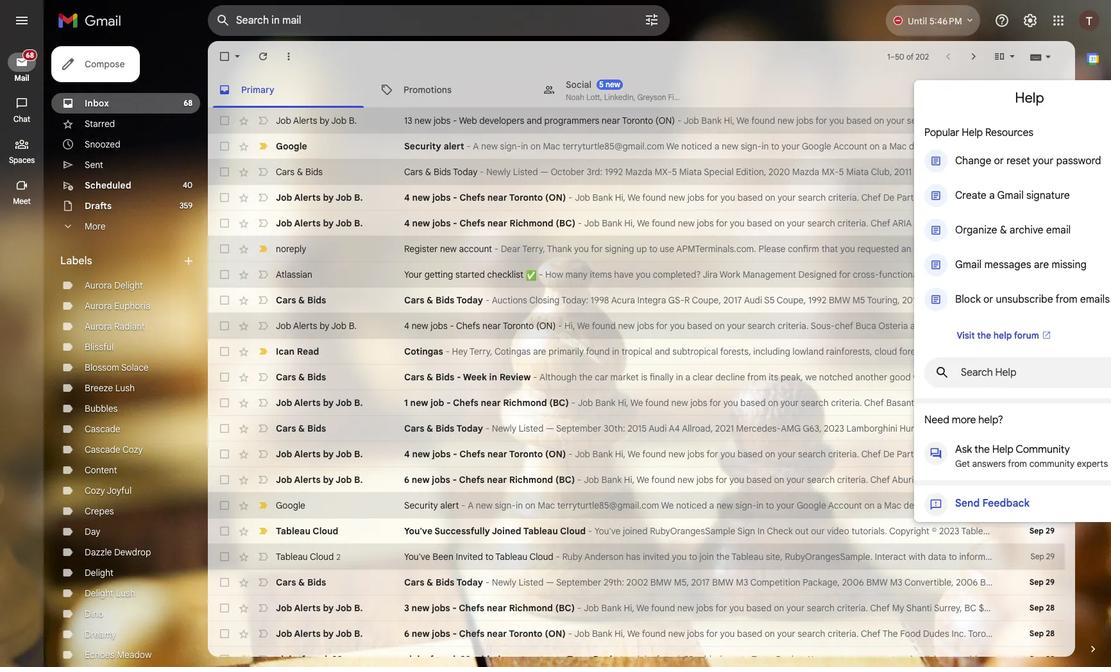 Task type: locate. For each thing, give the bounding box(es) containing it.
your up 2020 in the right top of the page
[[782, 141, 800, 152]]

g63,
[[803, 423, 822, 434]]

collaborate
[[915, 654, 961, 665]]

1 vertical spatial do
[[1072, 500, 1082, 511]]

aurora up aurora euphoria link
[[85, 280, 112, 291]]

restaurant for &
[[957, 397, 1001, 409]]

review
[[500, 372, 531, 383]]

de
[[884, 192, 895, 203], [884, 449, 895, 460]]

1 vertical spatial de
[[884, 449, 895, 460]]

5 not important switch from the top
[[257, 320, 270, 332]]

(bc) for 1 new job - chefs near richmond (bc)
[[549, 397, 569, 409]]

select input tool image
[[1045, 52, 1052, 61]]

row containing noreply
[[208, 236, 1111, 262]]

aurora euphoria link
[[85, 300, 151, 312]]

friendly,
[[952, 269, 986, 280]]

0 vertical spatial was
[[966, 141, 981, 152]]

1 september from the top
[[556, 423, 601, 434]]

on left $20.50
[[1038, 192, 1051, 203]]

security for security alert - a new sign-in on mac terryturtle85@gmail.com we noticed a new sign-in to your google account on a mac device. if this was you, you don't need to do anyth
[[404, 141, 441, 152]]

link
[[1065, 243, 1079, 255]]

navigation containing mail
[[0, 41, 45, 667]]

4 4 from the top
[[404, 449, 410, 460]]

blossom solace
[[85, 362, 149, 373]]

fu
[[1105, 397, 1111, 409]]

today
[[453, 166, 478, 178], [457, 295, 483, 306], [457, 423, 483, 434], [457, 577, 483, 588]]

0 horizontal spatial of
[[907, 52, 914, 61]]

0 vertical spatial september
[[556, 423, 601, 434]]

0 horizontal spatial miata
[[679, 166, 702, 178]]

1 partie from the top
[[897, 192, 921, 203]]

row
[[208, 108, 1065, 133], [208, 133, 1111, 159], [208, 159, 1111, 185], [208, 185, 1111, 210], [208, 210, 1111, 236], [208, 236, 1111, 262], [208, 262, 1111, 287], [208, 287, 1111, 313], [208, 313, 1111, 339], [208, 339, 1091, 364], [208, 364, 1111, 390], [208, 390, 1111, 416], [208, 416, 1111, 441], [208, 441, 1111, 467], [208, 467, 1111, 493], [208, 493, 1111, 518], [208, 518, 1111, 544], [208, 544, 1111, 570], [208, 570, 1111, 596], [208, 596, 1111, 621], [208, 621, 1111, 647], [208, 647, 1111, 667]]

security for security alert - a new sign-in on mac terryturtle85@gmail.com we noticed a new sign-in to your google account on a mac device. if this was you, you don't need to do anythin
[[404, 500, 438, 511]]

— left 29th:
[[546, 577, 554, 588]]

older image
[[968, 50, 981, 63]]

2 vertical spatial listed
[[519, 577, 544, 588]]

miata left special
[[679, 166, 702, 178]]

202 down the anyth
[[1096, 166, 1111, 178]]

1 horizontal spatial with
[[963, 654, 981, 665]]

requested
[[858, 243, 899, 255]]

2 forests, from the left
[[900, 346, 930, 357]]

2006
[[842, 577, 864, 588], [956, 577, 978, 588]]

1 vertical spatial time
[[1056, 603, 1074, 614]]

terry, right the dear
[[523, 243, 545, 255]]

security
[[404, 141, 441, 152], [404, 500, 438, 511]]

3 eloisefrancis23 from the left
[[633, 654, 694, 665]]

functional
[[879, 269, 920, 280]]

programmers
[[545, 115, 600, 126]]

newly for newly listed — september 29th: 2002 bmw m5, 2017 bmw m3 competition package, 2006 bmw m3 convertible, 2006 bmw 330ci zhp convertible, 20
[[492, 577, 517, 588]]

14 row from the top
[[208, 441, 1111, 467]]

based for job bank hi, we found new jobs for you based on your search criteria. chef basant sweets & restaurant surrey, bc $27.50 hourly fu
[[741, 397, 766, 409]]

(bc) for 3 new jobs - chefs near richmond (bc)
[[555, 603, 575, 614]]

a up rubyorangessample
[[709, 500, 714, 511]]

5 row from the top
[[208, 210, 1111, 236]]

your
[[782, 141, 800, 152], [778, 192, 796, 203], [787, 218, 805, 229], [727, 320, 746, 332], [781, 397, 799, 409], [778, 449, 796, 460], [787, 474, 805, 486], [777, 500, 795, 511], [988, 551, 1006, 563], [787, 603, 805, 614], [777, 628, 796, 640], [1034, 654, 1052, 665]]

0 vertical spatial cascade
[[85, 424, 120, 435]]

to right $19.00
[[1050, 628, 1058, 640]]

1 not important switch from the top
[[257, 191, 270, 204]]

0 vertical spatial 1
[[888, 52, 890, 61]]

search for dudes
[[798, 628, 826, 640]]

0 vertical spatial account
[[834, 141, 868, 152]]

2 28 from the top
[[1046, 629, 1055, 638]]

search up you
[[798, 628, 826, 640]]

team right the team:
[[567, 654, 591, 665]]

0 horizontal spatial 1992
[[605, 166, 623, 178]]

2 eloisefrancis23 from the left
[[404, 654, 471, 665]]

now
[[843, 654, 859, 665]]

$27.50 up "activation"
[[1022, 218, 1049, 229]]

based down from
[[741, 397, 766, 409]]

mx-
[[655, 166, 672, 178], [822, 166, 839, 178], [1058, 295, 1075, 306]]

cars & bids for cars & bids - week in review - although the car market is finally in a clear decline from its peak, we notched another good week on cars & bids with some strong sales amid
[[276, 372, 326, 383]]

important according to google magic. switch
[[257, 243, 270, 255], [257, 345, 270, 358], [257, 499, 270, 512], [257, 525, 270, 538]]

22 row from the top
[[208, 647, 1111, 667]]

0 vertical spatial sep 28
[[1030, 603, 1055, 613]]

mac
[[543, 141, 560, 152], [890, 141, 907, 152], [538, 500, 555, 511], [884, 500, 902, 511]]

0 horizontal spatial 202
[[916, 52, 929, 61]]

sign- up sign
[[736, 500, 757, 511]]

8 not important switch from the top
[[257, 422, 270, 435]]

toronto, down volkswagen
[[991, 449, 1025, 460]]

0 horizontal spatial cotingas
[[404, 346, 443, 357]]

account for anyth
[[834, 141, 868, 152]]

advanced search options image
[[639, 7, 665, 33]]

0 vertical spatial aurora
[[85, 280, 112, 291]]

0 horizontal spatial with
[[909, 551, 926, 563]]

data up 20
[[1096, 551, 1111, 563]]

2 important according to google magic. switch from the top
[[257, 345, 270, 358]]

hi, for job bank hi, we found new jobs for you based on your search criteria. chef basant sweets & restaurant surrey, bc $27.50 hourly fu
[[618, 397, 629, 409]]

1 horizontal spatial 2023
[[939, 526, 960, 537]]

anderson
[[585, 551, 624, 563]]

2 cascade from the top
[[85, 444, 120, 456]]

—
[[540, 166, 549, 178], [546, 423, 554, 434], [546, 577, 554, 588]]

3 aurora from the top
[[85, 321, 112, 332]]

search for surrey,
[[807, 603, 835, 614]]

delight lush
[[85, 588, 135, 599]]

noreply
[[276, 243, 306, 255]]

0 vertical spatial cozy
[[123, 444, 143, 456]]

notched
[[819, 372, 853, 383]]

None checkbox
[[218, 140, 231, 153], [218, 217, 231, 230], [218, 243, 231, 255], [218, 268, 231, 281], [218, 320, 231, 332], [218, 371, 231, 384], [218, 422, 231, 435], [218, 448, 231, 461], [218, 525, 231, 538], [218, 576, 231, 589], [218, 602, 231, 615], [218, 140, 231, 153], [218, 217, 231, 230], [218, 243, 231, 255], [218, 268, 231, 281], [218, 320, 231, 332], [218, 371, 231, 384], [218, 422, 231, 435], [218, 448, 231, 461], [218, 525, 231, 538], [218, 576, 231, 589], [218, 602, 231, 615]]

1 security from the top
[[404, 141, 441, 152]]

aburi
[[892, 474, 914, 486]]

28 for full
[[1046, 603, 1055, 613]]

3 4 from the top
[[404, 320, 409, 332]]

4 job alerts by job b. from the top
[[276, 320, 357, 332]]

1 vertical spatial 6
[[404, 628, 410, 640]]

more image
[[282, 50, 295, 63]]

2023 for tableau
[[939, 526, 960, 537]]

to up rights
[[1061, 500, 1069, 511]]

1 vertical spatial 1
[[1052, 321, 1055, 330]]

nissan
[[924, 295, 951, 306]]

1 left job
[[404, 397, 408, 409]]

tab list containing social
[[208, 72, 1076, 108]]

1 horizontal spatial are
[[1043, 346, 1056, 357]]

eloisefrancis23
[[276, 654, 342, 665], [404, 654, 471, 665], [633, 654, 694, 665]]

2 not important switch from the top
[[257, 217, 270, 230]]

sep 28 for $19.00
[[1030, 629, 1055, 638]]

radiant
[[114, 321, 145, 332]]

bmw left m5,
[[650, 577, 672, 588]]

don't for anyth
[[1020, 141, 1041, 152]]

mx- left special
[[655, 166, 672, 178]]

security alert - a new sign-in on mac terryturtle85@gmail.com we noticed a new sign-in to your google account on a mac device. if this was you, you don't need to do anythin
[[404, 500, 1111, 511]]

2 for on
[[1050, 193, 1055, 202]]

edition,
[[736, 166, 767, 178]]

primary tab
[[208, 72, 369, 108]]

1 convertible, from the left
[[905, 577, 954, 588]]

delight down delight link
[[85, 588, 113, 599]]

tasks image
[[1081, 118, 1106, 144]]

criteria. for dudes
[[828, 628, 859, 640]]

0 vertical spatial newly
[[486, 166, 511, 178]]

if for anythin
[[935, 500, 941, 511]]

1 vertical spatial if
[[935, 500, 941, 511]]

m5,
[[674, 577, 689, 588]]

dear
[[501, 243, 521, 255]]

0 vertical spatial device.
[[909, 141, 938, 152]]

0 vertical spatial terryturtle85@gmail.com
[[563, 141, 665, 152]]

today down "week" in the left bottom of the page
[[457, 423, 483, 434]]

0 vertical spatial alert
[[444, 141, 464, 152]]

delight
[[114, 280, 143, 291], [85, 567, 113, 579], [85, 588, 113, 599]]

1 vertical spatial newly
[[492, 423, 517, 434]]

1 coupe, from the left
[[692, 295, 721, 306]]

1 sep 28 from the top
[[1030, 603, 1055, 613]]

search
[[798, 192, 826, 203], [808, 218, 835, 229], [748, 320, 776, 332], [801, 397, 829, 409], [798, 449, 826, 460], [807, 474, 835, 486], [807, 603, 835, 614], [798, 628, 826, 640]]

toronto, for $20.00
[[991, 449, 1025, 460]]

$20.00 down the se,
[[1042, 449, 1073, 460]]

found for job bank hi, we found new jobs for you based on your search criteria. chef aburi market west vancouver, bc $27.50 hourly full tim
[[652, 474, 675, 486]]

2 cotingas from the left
[[495, 346, 531, 357]]

cotingas up the review
[[495, 346, 531, 357]]

2017
[[724, 295, 742, 306], [691, 577, 710, 588]]

2 de from the top
[[884, 449, 895, 460]]

1 horizontal spatial data
[[1096, 551, 1111, 563]]

1 aurora from the top
[[85, 280, 112, 291]]

9 not important switch from the top
[[257, 448, 270, 461]]

1 cascade from the top
[[85, 424, 120, 435]]

10 row from the top
[[208, 339, 1091, 364]]

1 vertical spatial 1992
[[809, 295, 827, 306]]

7 job alerts by job b. from the top
[[276, 474, 363, 486]]

3 job alerts by job b. from the top
[[276, 218, 363, 229]]

1 horizontal spatial mx-
[[822, 166, 839, 178]]

sales
[[1071, 372, 1092, 383]]

2 sep 28 from the top
[[1030, 629, 1055, 638]]

0 horizontal spatial forests,
[[720, 346, 751, 357]]

you, down vancouver,
[[978, 500, 996, 511]]

sep 29 for restaurant
[[1030, 449, 1055, 459]]

row containing atlassian
[[208, 262, 1111, 287]]

september for 30th:
[[556, 423, 601, 434]]

listed for newly listed — october 3rd: 1992 mazda mx-5 miata special edition, 2020 mazda mx-5 miata club, 2011 bmw m3 sedan, 1997 bmw z3 2.8i roadster, 202
[[513, 166, 538, 178]]

2 are from the left
[[1043, 346, 1056, 357]]

1 horizontal spatial 2011
[[1060, 423, 1077, 434]]

tropical
[[622, 346, 653, 357]]

alerts for 6 new jobs - chefs near toronto (on) - job bank hi, we found new jobs for you based on your search criteria. chef the food dudes inc. toronto, on $19.00 to $30.00 hour
[[294, 628, 321, 640]]

1 horizontal spatial audi
[[744, 295, 762, 306]]

2 september from the top
[[556, 577, 601, 588]]

29 for 20
[[1046, 578, 1055, 587]]

28
[[1046, 603, 1055, 613], [1046, 629, 1055, 638], [1046, 655, 1055, 664]]

2 account from the left
[[914, 243, 947, 255]]

4 cars & bids from the top
[[276, 423, 326, 434]]

day
[[85, 526, 100, 538]]

1 eloisefrancis23 from the left
[[276, 654, 342, 665]]

1992 right 3rd:
[[605, 166, 623, 178]]

hi, for job bank hi, we found new jobs for you based on your search criteria. chef de partie george restaurant toronto, on $20.50 hourly 
[[615, 192, 626, 203]]

search down package,
[[807, 603, 835, 614]]

alerts for 4 new jobs - chefs near toronto (on) - job bank hi, we found new jobs for you based on your search criteria. chef de partie p&m restaurant toronto, on $20.00 hourly so
[[294, 449, 321, 460]]

1 horizontal spatial time
[[1095, 218, 1111, 229]]

important according to google magic. switch for noreply
[[257, 243, 270, 255]]

0 horizontal spatial time
[[1056, 603, 1074, 614]]

0 vertical spatial this
[[948, 141, 963, 152]]

row containing ican read
[[208, 339, 1091, 364]]

0 vertical spatial need
[[1043, 141, 1064, 152]]

0 vertical spatial 2011
[[895, 166, 912, 178]]

delight up euphoria
[[114, 280, 143, 291]]

chef for west
[[871, 474, 890, 486]]

toronto, down z3
[[1002, 192, 1035, 203]]

2 security from the top
[[404, 500, 438, 511]]

alerts for 6 new jobs - chefs near richmond (bc) - job bank hi, we found new jobs for you based on your search criteria. chef aburi market west vancouver, bc $27.50 hourly full tim
[[294, 474, 321, 486]]

mercedes-
[[736, 423, 781, 434]]

forests,
[[720, 346, 751, 357], [900, 346, 930, 357]]

1 28 from the top
[[1046, 603, 1055, 613]]

1 horizontal spatial 68
[[184, 98, 193, 108]]

0 horizontal spatial mazda
[[626, 166, 653, 178]]

chef up lamborghini
[[864, 397, 884, 409]]

sep down zhp
[[1030, 603, 1044, 613]]

mazda right 1996
[[1029, 295, 1056, 306]]

b. for 3 new jobs - chefs near richmond (bc) - job bank hi, we found new jobs for you based on your search criteria. chef my shanti surrey, bc $20.00 hourly full time chef the
[[354, 603, 363, 614]]

aurora delight link
[[85, 280, 143, 291]]

de for p&m
[[884, 449, 895, 460]]

sep down all
[[1031, 552, 1045, 561]]

cloud left 'ruby'
[[530, 551, 554, 563]]

closing
[[530, 295, 560, 306]]

sep 29 up decisions.
[[1030, 526, 1055, 536]]

8 job alerts by job b. from the top
[[276, 603, 363, 614]]

3 cars & bids from the top
[[276, 372, 326, 383]]

0 horizontal spatial data
[[928, 551, 947, 563]]

sep right 330ci
[[1030, 578, 1044, 587]]

cars & bids for cars & bids today - auctions closing today: 1998 acura integra gs-r coupe, 2017 audi s5 coupe, 1992 bmw m5 touring, 2014 nissan 370z coupe, 1996 mazda mx-5 miata, s
[[276, 295, 326, 306]]

chefs for 4 new jobs - chefs near toronto (on) - hi, we found new jobs for you based on your search criteria. sous-chef buca osteria and bar yorkville toronto, on $57,500.00 annually
[[456, 320, 480, 332]]

row containing eloisefrancis23
[[208, 647, 1111, 667]]

based for job bank hi, we found new jobs for you based on your search criteria. chef aria catering ltd surrey, bc $27.50 hourly full time
[[747, 218, 772, 229]]

0 vertical spatial you,
[[984, 141, 1001, 152]]

3 28 from the top
[[1046, 655, 1055, 664]]

0 horizontal spatial team
[[567, 654, 591, 665]]

support image
[[995, 13, 1010, 28]]

6 row from the top
[[208, 236, 1111, 262]]

chef down lamborghini
[[862, 449, 881, 460]]

3 sep 28 from the top
[[1030, 655, 1055, 664]]

below.
[[1081, 243, 1108, 255]]

40
[[183, 180, 193, 190]]

chef up the 'connect'
[[861, 628, 881, 640]]

september for 29th:
[[556, 577, 601, 588]]

toronto, for $20.50
[[1002, 192, 1035, 203]]

5 cars & bids from the top
[[276, 577, 326, 588]]

None checkbox
[[218, 50, 231, 63], [218, 114, 231, 127], [218, 166, 231, 178], [218, 191, 231, 204], [218, 294, 231, 307], [218, 345, 231, 358], [218, 397, 231, 409], [218, 474, 231, 486], [218, 499, 231, 512], [218, 551, 231, 563], [218, 628, 231, 640], [218, 653, 231, 666], [218, 50, 231, 63], [218, 114, 231, 127], [218, 166, 231, 178], [218, 191, 231, 204], [218, 294, 231, 307], [218, 345, 231, 358], [218, 397, 231, 409], [218, 474, 231, 486], [218, 499, 231, 512], [218, 551, 231, 563], [218, 628, 231, 640], [218, 653, 231, 666]]

miata,
[[1082, 295, 1107, 306]]

1 horizontal spatial 2006
[[956, 577, 978, 588]]

0 vertical spatial don't
[[1020, 141, 1041, 152]]

2 aurora from the top
[[85, 300, 112, 312]]

11 not important switch from the top
[[257, 551, 270, 563]]

1 row from the top
[[208, 108, 1065, 133]]

aurora down the aurora delight link
[[85, 300, 112, 312]]

richmond up the dear
[[510, 218, 554, 229]]

5 job alerts by job b. from the top
[[276, 397, 363, 409]]

audi left a4
[[649, 423, 667, 434]]

29
[[1046, 449, 1055, 459], [1046, 475, 1055, 484], [1047, 501, 1055, 510], [1046, 526, 1055, 536], [1047, 552, 1055, 561], [1046, 578, 1055, 587]]

1 vertical spatial noticed
[[676, 500, 707, 511]]

s4,
[[1100, 423, 1111, 434]]

interact
[[875, 551, 907, 563]]

by for 4 new jobs - chefs near richmond (bc) - job bank hi, we found new jobs for you based on your search criteria. chef aria catering ltd surrey, bc $27.50 hourly full time
[[323, 218, 334, 229]]

newly down the review
[[492, 423, 517, 434]]

criteria. for surrey,
[[837, 603, 868, 614]]

20
[[1101, 577, 1111, 588]]

1 vertical spatial lush
[[116, 588, 135, 599]]

2016
[[958, 423, 977, 434]]

search in mail image
[[212, 9, 235, 32]]

full
[[1079, 218, 1093, 229], [1088, 474, 1102, 486], [1040, 603, 1054, 614]]

2 cars & bids from the top
[[276, 295, 326, 306]]

google
[[276, 141, 307, 152], [802, 141, 832, 152], [276, 500, 305, 511], [797, 500, 826, 511]]

2 horizontal spatial 1
[[1052, 321, 1055, 330]]

bank for job bank hi, we found new jobs for you based on your search criteria. chef de partie p&m restaurant toronto, on $20.00 hourly so
[[593, 449, 613, 460]]

0 horizontal spatial 68
[[26, 51, 34, 60]]

newly down developers
[[486, 166, 511, 178]]

6 for 6 new jobs - chefs near toronto (on) - job bank hi, we found new jobs for you based on your search criteria. chef the food dudes inc. toronto, on $19.00 to $30.00 hour
[[404, 628, 410, 640]]

hi, for job bank hi, we found new jobs for you based on your search criteria. chef aria catering ltd surrey, bc $27.50 hourly full time
[[625, 218, 635, 229]]

7 not important switch from the top
[[257, 397, 270, 409]]

main content
[[208, 41, 1111, 667]]

1 2006 from the left
[[842, 577, 864, 588]]

2 horizontal spatial coupe,
[[976, 295, 1005, 306]]

2 4 from the top
[[404, 218, 410, 229]]

not important switch for 4 new jobs - chefs near richmond (bc) - job bank hi, we found new jobs for you based on your search criteria. chef aria catering ltd surrey, bc $27.50 hourly full time
[[257, 217, 270, 230]]

on for $19.00
[[1004, 628, 1017, 640]]

3 coupe, from the left
[[976, 295, 1005, 306]]

1 horizontal spatial cotingas
[[495, 346, 531, 357]]

you've for you've successfully joined tableau cloud
[[404, 526, 433, 537]]

4 important according to google magic. switch from the top
[[257, 525, 270, 538]]

job alerts by job b. for 4 new jobs - chefs near richmond (bc) - job bank hi, we found new jobs for you based on your search criteria. chef aria catering ltd surrey, bc $27.50 hourly full time
[[276, 218, 363, 229]]

today down "invited"
[[457, 577, 483, 588]]

dudes
[[923, 628, 950, 640]]

navigation
[[0, 41, 45, 667]]

for down 3 new jobs - chefs near richmond (bc) - job bank hi, we found new jobs for you based on your search criteria. chef my shanti surrey, bc $20.00 hourly full time chef the
[[706, 628, 718, 640]]

0 vertical spatial if
[[941, 141, 946, 152]]

$20.50
[[1053, 192, 1083, 203]]

0 horizontal spatial coupe,
[[692, 295, 721, 306]]

1 vertical spatial terryturtle85@gmail.com
[[558, 500, 659, 511]]

for for job bank hi, we found new jobs for you based on your search criteria. chef my shanti surrey, bc $20.00 hourly full time chef the
[[716, 603, 727, 614]]

criteria. for ltd
[[838, 218, 869, 229]]

your down $19.00
[[1034, 654, 1052, 665]]

sign- up 'edition,'
[[741, 141, 762, 152]]

$30.00
[[1061, 628, 1091, 640]]

out
[[795, 526, 809, 537]]

found up use
[[652, 218, 676, 229]]

9 job alerts by job b. from the top
[[276, 628, 363, 640]]

miata left club,
[[847, 166, 869, 178]]

0 vertical spatial delight
[[114, 280, 143, 291]]

10 not important switch from the top
[[257, 474, 270, 486]]

get add-ons tab
[[1081, 211, 1106, 237]]

$19.00
[[1019, 628, 1048, 640]]

b. for 4 new jobs - chefs near richmond (bc) - job bank hi, we found new jobs for you based on your search criteria. chef aria catering ltd surrey, bc $27.50 hourly full time
[[354, 218, 363, 229]]

to left the team:
[[522, 654, 531, 665]]

this up sedan,
[[948, 141, 963, 152]]

terry, right hey
[[470, 346, 493, 357]]

1 6 from the top
[[404, 474, 410, 486]]

1 vertical spatial surrey,
[[1003, 397, 1031, 409]]

toronto for job bank hi, we found new jobs for you based on your search criteria. chef de partie p&m restaurant toronto, on $20.00 hourly so
[[509, 449, 543, 460]]

4 not important switch from the top
[[257, 294, 270, 307]]

0 horizontal spatial added
[[473, 654, 501, 665]]

this down west
[[943, 500, 958, 511]]

chefs for 4 new jobs - chefs near toronto (on) - job bank hi, we found new jobs for you based on your search criteria. chef de partie george restaurant toronto, on $20.50 hourly 
[[460, 192, 485, 203]]

activation
[[1023, 243, 1063, 255]]

1 vertical spatial 2017
[[691, 577, 710, 588]]

joined
[[623, 526, 648, 537]]

hourly down 330ci
[[1012, 603, 1038, 614]]

sep 28 down zhp
[[1030, 603, 1055, 613]]

was down west
[[960, 500, 976, 511]]

6 not important switch from the top
[[257, 371, 270, 384]]

coupe, left 1996
[[976, 295, 1005, 306]]

don't for anythin
[[1015, 500, 1036, 511]]

labels heading
[[60, 255, 182, 268]]

clicking
[[961, 243, 992, 255]]

terryturtle85@gmail.com up 3rd:
[[563, 141, 665, 152]]

2 horizontal spatial mazda
[[1029, 295, 1056, 306]]

1992 down 'designed'
[[809, 295, 827, 306]]

tasks tab
[[1081, 118, 1106, 144]]

1 vertical spatial this
[[943, 500, 958, 511]]

job alerts by job b. for 3 new jobs - chefs near richmond (bc) - job bank hi, we found new jobs for you based on your search criteria. chef my shanti surrey, bc $20.00 hourly full time chef the
[[276, 603, 363, 614]]

$27.50 for vancouver,
[[1030, 474, 1057, 486]]

to left "join"
[[689, 551, 698, 563]]

7 row from the top
[[208, 262, 1111, 287]]

intuitive.
[[1029, 269, 1063, 280]]

cascade down bubbles link
[[85, 424, 120, 435]]

2 partie from the top
[[897, 449, 921, 460]]

0 horizontal spatial terry,
[[470, 346, 493, 357]]

chef down club,
[[862, 192, 881, 203]]

starred
[[85, 118, 115, 130]]

based for job bank hi, we found new jobs for you based on your search criteria. chef de partie george restaurant toronto, on $20.50 hourly 
[[738, 192, 763, 203]]

echoes
[[85, 649, 115, 661]]

george
[[923, 192, 954, 203]]

have
[[614, 269, 634, 280]]

16 row from the top
[[208, 493, 1111, 518]]

for up apmterminals.com.
[[716, 218, 728, 229]]

today down started
[[457, 295, 483, 306]]

tab list
[[1076, 41, 1111, 621], [208, 72, 1076, 108]]

jobs
[[434, 115, 451, 126], [433, 192, 451, 203], [688, 192, 705, 203], [433, 218, 451, 229], [697, 218, 714, 229], [431, 320, 448, 332], [637, 320, 654, 332], [691, 397, 708, 409], [433, 449, 451, 460], [688, 449, 705, 460], [432, 474, 450, 486], [697, 474, 714, 486], [432, 603, 450, 614], [697, 603, 714, 614], [432, 628, 450, 640], [687, 628, 704, 640]]

team
[[567, 654, 591, 665], [752, 654, 774, 665]]

1 cars & bids from the top
[[276, 166, 323, 178]]

1 horizontal spatial m3
[[890, 577, 903, 588]]

sep 29 for 20
[[1030, 578, 1055, 587]]

surrey, right ltd
[[977, 218, 1005, 229]]

2 vertical spatial 28
[[1046, 655, 1055, 664]]

of right members
[[1023, 654, 1032, 665]]

1 job alerts by job b. from the top
[[276, 115, 357, 126]]

restaurant for george
[[956, 192, 1000, 203]]

4 for 4 new jobs - chefs near toronto (on) - job bank hi, we found new jobs for you based on your search criteria. chef de partie george restaurant toronto, on $20.50 hourly 
[[404, 192, 410, 203]]

1 horizontal spatial of
[[1023, 654, 1032, 665]]

sep 29 down gti
[[1030, 449, 1055, 459]]

for up 6 new jobs - chefs near toronto (on) - job bank hi, we found new jobs for you based on your search criteria. chef the food dudes inc. toronto, on $19.00 to $30.00 hour
[[716, 603, 727, 614]]

0 vertical spatial listed
[[513, 166, 538, 178]]

chefs for 6 new jobs - chefs near richmond (bc) - job bank hi, we found new jobs for you based on your search criteria. chef aburi market west vancouver, bc $27.50 hourly full tim
[[459, 474, 485, 486]]

0 vertical spatial 6
[[404, 474, 410, 486]]

1 vertical spatial 2023
[[939, 526, 960, 537]]

found for job bank hi, we found new jobs for you based on your search criteria. chef basant sweets & restaurant surrey, bc $27.50 hourly fu
[[645, 397, 669, 409]]

1 horizontal spatial convertible,
[[1049, 577, 1099, 588]]

2 row from the top
[[208, 133, 1111, 159]]

terry,
[[523, 243, 545, 255], [470, 346, 493, 357]]

3 important according to google magic. switch from the top
[[257, 499, 270, 512]]

1 vertical spatial security
[[404, 500, 438, 511]]

account
[[834, 141, 868, 152], [828, 500, 862, 511]]

2011 right the se,
[[1060, 423, 1077, 434]]

convertible, down the "customize"
[[1049, 577, 1099, 588]]

cascade
[[85, 424, 120, 435], [85, 444, 120, 456]]

mazda right 3rd:
[[626, 166, 653, 178]]

forests, up week at the bottom of the page
[[900, 346, 930, 357]]

20 row from the top
[[208, 596, 1111, 621]]

1 vertical spatial cascade
[[85, 444, 120, 456]]

your up check
[[777, 500, 795, 511]]

2 vertical spatial restaurant
[[945, 449, 989, 460]]

5
[[599, 79, 604, 89], [672, 166, 677, 178], [839, 166, 844, 178], [1075, 295, 1080, 306]]

bids
[[305, 166, 323, 178], [434, 166, 451, 178], [307, 295, 326, 306], [436, 295, 455, 306], [307, 372, 326, 383], [436, 372, 455, 383], [979, 372, 996, 383], [307, 423, 326, 434], [436, 423, 455, 434], [307, 577, 326, 588], [436, 577, 455, 588]]

sep 28
[[1030, 603, 1055, 613], [1030, 629, 1055, 638], [1030, 655, 1055, 664]]

1 vertical spatial —
[[546, 423, 554, 434]]

criteria. for &
[[831, 397, 862, 409]]

near for job bank hi, we found new jobs for you based on your search criteria. chef aburi market west vancouver, bc $27.50 hourly full tim
[[487, 474, 507, 486]]

1 vertical spatial need
[[1038, 500, 1059, 511]]

0 vertical spatial partie
[[897, 192, 921, 203]]

settings image
[[1023, 13, 1038, 28]]

jump
[[1065, 269, 1088, 280]]

breeze lush
[[85, 382, 135, 394]]

cascade for cascade cozy
[[85, 444, 120, 456]]

found down 2002
[[642, 628, 666, 640]]

web
[[459, 115, 477, 126]]

oct right 1996
[[1035, 295, 1049, 305]]

not important switch for 6 new jobs - chefs near richmond (bc) - job bank hi, we found new jobs for you based on your search criteria. chef aburi market west vancouver, bc $27.50 hourly full tim
[[257, 474, 270, 486]]

1 vertical spatial restaurant
[[957, 397, 1001, 409]]

near for job bank hi, we found new jobs for you based on your search criteria. chef basant sweets & restaurant surrey, bc $27.50 hourly fu
[[481, 397, 501, 409]]

a left the team:
[[533, 654, 538, 665]]

2 convertible, from the left
[[1049, 577, 1099, 588]]

been
[[433, 551, 454, 563]]

cascade cozy link
[[85, 444, 143, 456]]

2 6 from the top
[[404, 628, 410, 640]]

1 horizontal spatial the
[[1098, 603, 1111, 614]]

a for a new sign-in on mac terryturtle85@gmail.com we noticed a new sign-in to your google account on a mac device. if this was you, you don't need to do anyth
[[473, 141, 479, 152]]

euphoria
[[114, 300, 151, 312]]

need up all
[[1038, 500, 1059, 511]]

b. for 6 new jobs - chefs near toronto (on) - job bank hi, we found new jobs for you based on your search criteria. chef the food dudes inc. toronto, on $19.00 to $30.00 hour
[[354, 628, 363, 640]]

1 vertical spatial 68
[[184, 98, 193, 108]]

near for job bank hi, we found new jobs for you based on your search criteria. chef aria catering ltd surrey, bc $27.50 hourly full time
[[487, 218, 507, 229]]

main content containing social
[[208, 41, 1111, 667]]

you've left been in the bottom left of the page
[[404, 551, 430, 563]]

alert
[[444, 141, 464, 152], [440, 500, 459, 511]]

2 up "activation"
[[1050, 218, 1055, 228]]

by for 6 new jobs - chefs near toronto (on) - job bank hi, we found new jobs for you based on your search criteria. chef the food dudes inc. toronto, on $19.00 to $30.00 hour
[[323, 628, 334, 640]]

0 vertical spatial de
[[884, 192, 895, 203]]

m3 down you've been invited to tableau cloud - ruby anderson has invited you to join the tableau site, rubyorangessample. interact with data to inform your decisions. customize data
[[736, 577, 749, 588]]

restaurant up ltd
[[956, 192, 1000, 203]]

1 added from the left
[[473, 654, 501, 665]]

6 job alerts by job b. from the top
[[276, 449, 363, 460]]

near for job bank hi, we found new jobs for you based on your search criteria. chef de partie p&m restaurant toronto, on $20.00 hourly so
[[487, 449, 507, 460]]

1 left 50
[[888, 52, 890, 61]]

of
[[907, 52, 914, 61], [1023, 654, 1032, 665]]

2 miata from the left
[[847, 166, 869, 178]]

search up our
[[807, 474, 835, 486]]

gmail image
[[58, 8, 128, 33]]

1 important according to google magic. switch from the top
[[257, 243, 270, 255]]

28 down $19.00
[[1046, 655, 1055, 664]]

we for job bank hi, we found new jobs for you based on your search criteria. chef de partie p&m restaurant toronto, on $20.00 hourly so
[[628, 449, 640, 460]]

— left october
[[540, 166, 549, 178]]

hi, for job bank hi, we found new jobs for you based on your search criteria. chef my shanti surrey, bc $20.00 hourly full time chef the
[[624, 603, 635, 614]]

snoozed
[[85, 139, 120, 150]]

1 horizontal spatial eloisefrancis23
[[404, 654, 471, 665]]

we for job bank hi, we found new jobs for you based on your search criteria. chef de partie george restaurant toronto, on $20.50 hourly 
[[628, 192, 640, 203]]

restaurant down "2016"
[[945, 449, 989, 460]]

0 vertical spatial restaurant
[[956, 192, 1000, 203]]

2 2006 from the left
[[956, 577, 978, 588]]

1 vertical spatial full
[[1088, 474, 1102, 486]]

miata
[[679, 166, 702, 178], [847, 166, 869, 178]]

2 data from the left
[[1096, 551, 1111, 563]]

partie for george
[[897, 192, 921, 203]]

based up the 6 new jobs - chefs near richmond (bc) - job bank hi, we found new jobs for you based on your search criteria. chef aburi market west vancouver, bc $27.50 hourly full tim
[[738, 449, 763, 460]]

crepes
[[85, 506, 114, 517]]

found down a4
[[652, 474, 675, 486]]

1 vertical spatial 28
[[1046, 629, 1055, 638]]

0 horizontal spatial are
[[533, 346, 546, 357]]

m5
[[853, 295, 865, 306]]

main menu image
[[14, 13, 30, 28]]

rubyorangessample
[[650, 526, 736, 537]]

1 horizontal spatial 1
[[888, 52, 890, 61]]

2 job alerts by job b. from the top
[[276, 192, 363, 203]]

noticed for a new sign-in on mac terryturtle85@gmail.com we noticed a new sign-in to your google account on a mac device. if this was you, you don't need to do anyth
[[682, 141, 712, 152]]

shanti
[[907, 603, 932, 614]]

0 vertical spatial 1992
[[605, 166, 623, 178]]

0 horizontal spatial 1
[[404, 397, 408, 409]]

1 horizontal spatial cozy
[[123, 444, 143, 456]]

not important switch
[[257, 191, 270, 204], [257, 217, 270, 230], [257, 268, 270, 281], [257, 294, 270, 307], [257, 320, 270, 332], [257, 371, 270, 384], [257, 397, 270, 409], [257, 422, 270, 435], [257, 448, 270, 461], [257, 474, 270, 486], [257, 551, 270, 563]]

— for 29th:
[[546, 577, 554, 588]]

28 down zhp
[[1046, 603, 1055, 613]]

2 horizontal spatial eloisefrancis23
[[633, 654, 694, 665]]

we
[[805, 372, 817, 383]]

12 row from the top
[[208, 390, 1111, 416]]



Task type: describe. For each thing, give the bounding box(es) containing it.
echoes meadow
[[85, 649, 152, 661]]

found up car
[[586, 346, 610, 357]]

near for job bank hi, we found new jobs for you based on your search criteria. chef my shanti surrey, bc $20.00 hourly full time chef the
[[487, 603, 507, 614]]

bc up inc.
[[965, 603, 977, 614]]

3 new jobs - chefs near richmond (bc) - job bank hi, we found new jobs for you based on your search criteria. chef my shanti surrey, bc $20.00 hourly full time chef the
[[404, 603, 1111, 614]]

job alerts by job b. for 13 new jobs - web developers and programmers  near toronto (on) -
[[276, 115, 357, 126]]

5 inside tab
[[599, 79, 604, 89]]

strong
[[1042, 372, 1069, 383]]

in up joined
[[516, 500, 523, 511]]

bmw left 330ci
[[981, 577, 1002, 588]]

you
[[808, 654, 823, 665]]

f
[[1087, 346, 1091, 357]]

by for 4 new jobs - chefs near toronto (on) - job bank hi, we found new jobs for you based on your search criteria. chef de partie p&m restaurant toronto, on $20.00 hourly so
[[323, 449, 334, 460]]

1 for 1 new job - chefs near richmond (bc) - job bank hi, we found new jobs for you based on your search criteria. chef basant sweets & restaurant surrey, bc $27.50 hourly fu
[[404, 397, 408, 409]]

1 vertical spatial 2011
[[1060, 423, 1077, 434]]

1 account from the left
[[459, 243, 492, 255]]

and right developers
[[527, 115, 542, 126]]

2 coupe, from the left
[[777, 295, 806, 306]]

sep left rights
[[1030, 526, 1044, 536]]

330ci
[[1004, 577, 1028, 588]]

atlassian
[[276, 269, 312, 280]]

1 horizontal spatial terry,
[[523, 243, 545, 255]]

to right up
[[649, 243, 658, 255]]

2 horizontal spatial audi
[[1079, 423, 1098, 434]]

decline
[[716, 372, 745, 383]]

6 new jobs - chefs near richmond (bc) - job bank hi, we found new jobs for you based on your search criteria. chef aburi market west vancouver, bc $27.50 hourly full tim
[[404, 474, 1111, 486]]

for down the integra
[[656, 320, 668, 332]]

2 for $27.50
[[1050, 218, 1055, 228]]

oct 2 down "activation"
[[1036, 270, 1055, 279]]

13 row from the top
[[208, 416, 1111, 441]]

a up club,
[[882, 141, 887, 152]]

social, 5 new messages, tab
[[533, 72, 694, 108]]

2 team from the left
[[752, 654, 774, 665]]

ican
[[276, 346, 295, 357]]

full for tim
[[1088, 474, 1102, 486]]

and right tropical
[[655, 346, 670, 357]]

inbox link
[[85, 98, 109, 109]]

chat
[[13, 114, 30, 124]]

near for job bank hi, we found new jobs for you based on your search criteria. chef the food dudes inc. toronto, on $19.00 to $30.00 hour
[[487, 628, 507, 640]]

4 new jobs - chefs near toronto (on) - job bank hi, we found new jobs for you based on your search criteria. chef de partie george restaurant toronto, on $20.50 hourly 
[[404, 192, 1111, 203]]

on for $20.50
[[1038, 192, 1051, 203]]

bank for job bank hi, we found new jobs for you based on your search criteria. chef de partie george restaurant toronto, on $20.50 hourly 
[[593, 192, 613, 203]]

newly for newly listed — september 30th: 2015 audi a4 allroad, 2021 mercedes-amg g63, 2023 lamborghini huracan sto, 2016 volkswagen gti se, 2011 audi s4,
[[492, 423, 517, 434]]

0 horizontal spatial 2011
[[895, 166, 912, 178]]

we for job bank hi, we found new jobs for you based on your search criteria. chef aburi market west vancouver, bc $27.50 hourly full tim
[[637, 474, 649, 486]]

team
[[1074, 654, 1094, 665]]

chefs for 4 new jobs - chefs near richmond (bc) - job bank hi, we found new jobs for you based on your search criteria. chef aria catering ltd surrey, bc $27.50 hourly full time
[[460, 218, 485, 229]]

terryturtle85@gmail.com for a new sign-in on mac terryturtle85@gmail.com we noticed a new sign-in to your google account on a mac device. if this was you, you don't need to do anyth
[[563, 141, 665, 152]]

ltd
[[959, 218, 975, 229]]

october
[[551, 166, 585, 178]]

important according to google magic. switch for tableau cloud
[[257, 525, 270, 538]]

chef up $30.00
[[1076, 603, 1096, 614]]

found for job bank hi, we found new jobs for you based on your search criteria. chef de partie p&m restaurant toronto, on $20.00 hourly so
[[643, 449, 666, 460]]

your up amg
[[781, 397, 799, 409]]

1997
[[983, 166, 1001, 178]]

basant
[[886, 397, 915, 409]]

2 vertical spatial the
[[716, 551, 730, 563]]

dino
[[85, 608, 103, 620]]

your up the cotingas - hey terry, cotingas are primarily found in tropical and subtropical forests, including lowland rainforests, cloud forests, and montane forests. they are known f
[[727, 320, 746, 332]]

bc right vancouver,
[[1016, 474, 1028, 486]]

listed for newly listed — september 29th: 2002 bmw m5, 2017 bmw m3 competition package, 2006 bmw m3 convertible, 2006 bmw 330ci zhp convertible, 20
[[519, 577, 544, 588]]

lush for breeze lush
[[115, 382, 135, 394]]

sep for p&m
[[1030, 449, 1044, 459]]

2 vertical spatial full
[[1040, 603, 1054, 614]]

bmw left z3
[[1003, 166, 1025, 178]]

3 not important switch from the top
[[257, 268, 270, 281]]

1 vertical spatial $20.00
[[979, 603, 1010, 614]]

newly for newly listed — october 3rd: 1992 mazda mx-5 miata special edition, 2020 mazda mx-5 miata club, 2011 bmw m3 sedan, 1997 bmw z3 2.8i roadster, 202
[[486, 166, 511, 178]]

1 horizontal spatial mazda
[[793, 166, 820, 178]]

tableau down joined
[[496, 551, 528, 563]]

and down the 'food'
[[897, 654, 913, 665]]

in left tropical
[[612, 346, 619, 357]]

this for anyth
[[948, 141, 963, 152]]

peak,
[[781, 372, 803, 383]]

3
[[404, 603, 409, 614]]

meet heading
[[0, 196, 44, 207]]

primarily
[[549, 346, 584, 357]]

please
[[759, 243, 786, 255]]

1 are from the left
[[533, 346, 546, 357]]

meet
[[13, 196, 31, 206]]

in left go
[[1090, 269, 1097, 280]]

reserved
[[1076, 526, 1111, 537]]

inform
[[960, 551, 986, 563]]

new inside tab
[[606, 79, 621, 89]]

to up 2020 in the right top of the page
[[771, 141, 780, 152]]

to left inform
[[949, 551, 957, 563]]

special
[[704, 166, 734, 178]]

that
[[822, 243, 838, 255]]

hourly left tim
[[1060, 474, 1085, 486]]

to right "invited"
[[485, 551, 494, 563]]

delight for delight link
[[85, 567, 113, 579]]

13 new jobs - web developers and programmers  near toronto (on) -
[[404, 115, 684, 126]]

to up roadster,
[[1066, 141, 1075, 152]]

✅ image
[[526, 270, 537, 281]]

2 for 5
[[1050, 295, 1055, 305]]

gti
[[1029, 423, 1043, 434]]

1 data from the left
[[928, 551, 947, 563]]

criteria. for west
[[837, 474, 868, 486]]

chef for dudes
[[861, 628, 881, 640]]

0 vertical spatial 202
[[916, 52, 929, 61]]

by for 6 new jobs - chefs near richmond (bc) - job bank hi, we found new jobs for you based on your search criteria. chef aburi market west vancouver, bc $27.50 hourly full tim
[[323, 474, 334, 486]]

aurora for aurora euphoria
[[85, 300, 112, 312]]

sep for dudes
[[1030, 629, 1044, 638]]

0 horizontal spatial mx-
[[655, 166, 672, 178]]

oct 2 for toronto,
[[1035, 193, 1055, 202]]

eloisefrancis23 for eloisefrancis23
[[276, 654, 342, 665]]

and right easy, at the right
[[1011, 269, 1027, 280]]

has
[[626, 551, 641, 563]]

partie for p&m
[[897, 449, 921, 460]]

scheduled link
[[85, 180, 131, 191]]

2002
[[627, 577, 648, 588]]

week
[[913, 372, 935, 383]]

1 miata from the left
[[679, 166, 702, 178]]

alerts for 1 new job - chefs near richmond (bc) - job bank hi, we found new jobs for you based on your search criteria. chef basant sweets & restaurant surrey, bc $27.50 hourly fu
[[294, 397, 321, 409]]

sun, oct 1, 2023, 5:01 pm element
[[1036, 345, 1055, 358]]

a up tutorials.
[[877, 500, 882, 511]]

3 row from the top
[[208, 159, 1111, 185]]

in right finally
[[676, 372, 683, 383]]

hi, for job bank hi, we found new jobs for you based on your search criteria. chef the food dudes inc. toronto, on $19.00 to $30.00 hour
[[615, 628, 625, 640]]

1 forests, from the left
[[720, 346, 751, 357]]

sweets
[[917, 397, 946, 409]]

9 row from the top
[[208, 313, 1111, 339]]

Search in mail text field
[[236, 14, 608, 27]]

near for job bank hi, we found new jobs for you based on your search criteria. chef de partie george restaurant toronto, on $20.50 hourly 
[[487, 192, 507, 203]]

for for job bank hi, we found new jobs for you based on your search criteria. chef aburi market west vancouver, bc $27.50 hourly full tim
[[716, 474, 727, 486]]

your up security alert - a new sign-in on mac terryturtle85@gmail.com we noticed a new sign-in to your google account on a mac device. if this was you, you don't need to do anythin
[[787, 474, 805, 486]]

1 vertical spatial $27.50
[[1048, 397, 1075, 409]]

based up "subtropical"
[[687, 320, 713, 332]]

0 horizontal spatial m3
[[736, 577, 749, 588]]

for left signing
[[591, 243, 603, 255]]

cars & bids for cars & bids today - newly listed — september 30th: 2015 audi a4 allroad, 2021 mercedes-amg g63, 2023 lamborghini huracan sto, 2016 volkswagen gti se, 2011 audi s4,
[[276, 423, 326, 434]]

2 added from the left
[[696, 654, 722, 665]]

search for p&m
[[798, 449, 826, 460]]

oct 1
[[1037, 321, 1055, 330]]

sep for west
[[1030, 475, 1044, 484]]

register new account - dear terry, thank you for signing up to use apmterminals.com. please confirm that you requested an account by clicking on the activation link below. o
[[404, 243, 1111, 255]]

primary
[[241, 84, 274, 95]]

p&m
[[923, 449, 943, 460]]

promotions tab
[[370, 72, 532, 108]]

read
[[297, 346, 319, 357]]

blissful
[[85, 341, 114, 353]]

promotions
[[404, 84, 452, 95]]

2023 for lamborghini
[[824, 423, 844, 434]]

annually
[[1080, 320, 1111, 332]]

15 row from the top
[[208, 467, 1111, 493]]

1 horizontal spatial $20.00
[[1042, 449, 1073, 460]]

search for ltd
[[808, 218, 835, 229]]

chef for &
[[864, 397, 884, 409]]

sep 29 for you,
[[1031, 501, 1055, 510]]

4 row from the top
[[208, 185, 1111, 210]]

account for anythin
[[828, 500, 862, 511]]

1 vertical spatial 202
[[1096, 166, 1111, 178]]

noticed for a new sign-in on mac terryturtle85@gmail.com we noticed a new sign-in to your google account on a mac device. if this was you, you don't need to do anythin
[[676, 500, 707, 511]]

21 row from the top
[[208, 621, 1111, 647]]

8 row from the top
[[208, 287, 1111, 313]]

oct for $20.50
[[1035, 193, 1049, 202]]

aurora for aurora delight
[[85, 280, 112, 291]]

dreamy link
[[85, 629, 116, 640]]

based for job bank hi, we found new jobs for you based on your search criteria. chef the food dudes inc. toronto, on $19.00 to $30.00 hour
[[737, 628, 763, 640]]

video
[[827, 526, 850, 537]]

your up rocket.
[[777, 628, 796, 640]]

started
[[456, 269, 485, 280]]

hi, for job bank hi, we found new jobs for you based on your search criteria. chef aburi market west vancouver, bc $27.50 hourly full tim
[[624, 474, 635, 486]]

se,
[[1045, 423, 1058, 434]]

5 left club,
[[839, 166, 844, 178]]

not important switch for cars & bids - week in review - although the car market is finally in a clear decline from its peak, we notched another good week on cars & bids with some strong sales amid
[[257, 371, 270, 384]]

sign- down developers
[[500, 141, 521, 152]]

tableau up tableau cloud 2
[[276, 526, 311, 537]]

your up confirm at the top right of page
[[787, 218, 805, 229]]

2 vertical spatial with
[[963, 654, 981, 665]]

its
[[769, 372, 779, 383]]

tableau down tableau cloud
[[276, 551, 308, 562]]

device. for anyth
[[909, 141, 938, 152]]

in up in at the right of page
[[757, 500, 764, 511]]

1 horizontal spatial 1992
[[809, 295, 827, 306]]

members
[[983, 654, 1021, 665]]

5 left miata, on the right top of page
[[1075, 295, 1080, 306]]

tableau cloud 2
[[276, 551, 341, 562]]

known
[[1059, 346, 1085, 357]]

finally
[[650, 372, 674, 383]]

touring,
[[867, 295, 900, 306]]

found for job bank hi, we found new jobs for you based on your search criteria. chef the food dudes inc. toronto, on $19.00 to $30.00 hour
[[642, 628, 666, 640]]

breeze lush link
[[85, 382, 135, 394]]

job alerts by job b. for 6 new jobs - chefs near toronto (on) - job bank hi, we found new jobs for you based on your search criteria. chef the food dudes inc. toronto, on $19.00 to $30.00 hour
[[276, 628, 363, 640]]

your down amg
[[778, 449, 796, 460]]

sent
[[85, 159, 103, 171]]

go
[[1099, 269, 1111, 280]]

found for job bank hi, we found new jobs for you based on your search criteria. chef de partie george restaurant toronto, on $20.50 hourly 
[[643, 192, 666, 203]]

0 vertical spatial of
[[907, 52, 914, 61]]

1 vertical spatial terry,
[[470, 346, 493, 357]]

easy,
[[988, 269, 1009, 280]]

restaurant for p&m
[[945, 449, 989, 460]]

cloud up tableau cloud 2
[[313, 526, 338, 537]]

hourly left 'so'
[[1075, 449, 1101, 460]]

17 row from the top
[[208, 518, 1111, 544]]

job alerts by job b. for 4 new jobs - chefs near toronto (on) - hi, we found new jobs for you based on your search criteria. sous-chef buca osteria and bar yorkville toronto, on $57,500.00 annually
[[276, 320, 357, 332]]

1 team from the left
[[567, 654, 591, 665]]

chat heading
[[0, 114, 44, 124]]

cloud up 'ruby'
[[560, 526, 586, 537]]

bc right ltd
[[1007, 218, 1019, 229]]

based for job bank hi, we found new jobs for you based on your search criteria. chef aburi market west vancouver, bc $27.50 hourly full tim
[[747, 474, 772, 486]]

sep 29 down all
[[1031, 552, 1055, 561]]

bmw down the interact
[[867, 577, 888, 588]]

refresh image
[[257, 50, 270, 63]]

tableau down sign
[[732, 551, 764, 563]]

2 inside tableau cloud 2
[[336, 552, 341, 562]]

in up cars & bids today - newly listed — october 3rd: 1992 mazda mx-5 miata special edition, 2020 mazda mx-5 miata club, 2011 bmw m3 sedan, 1997 bmw z3 2.8i roadster, 202
[[762, 141, 769, 152]]

cross-
[[853, 269, 879, 280]]

chef
[[835, 320, 854, 332]]

2 horizontal spatial m3
[[938, 166, 950, 178]]

content link
[[85, 465, 117, 476]]

in down 13 new jobs - web developers and programmers  near toronto (on) -
[[521, 141, 528, 152]]

to down 6 new jobs - chefs near toronto (on) - job bank hi, we found new jobs for you based on your search criteria. chef the food dudes inc. toronto, on $19.00 to $30.00 hour
[[742, 654, 750, 665]]

mail
[[14, 73, 29, 83]]

for left cross-
[[839, 269, 851, 280]]

another
[[856, 372, 888, 383]]

bc up gti
[[1034, 397, 1046, 409]]

sign- up joined
[[495, 500, 516, 511]]

0 horizontal spatial the
[[883, 628, 898, 640]]

1 vertical spatial cozy
[[85, 485, 105, 497]]

2 horizontal spatial mx-
[[1058, 295, 1075, 306]]

0 horizontal spatial audi
[[649, 423, 667, 434]]

18 row from the top
[[208, 544, 1111, 570]]

how
[[545, 269, 563, 280]]

cars & bids today - newly listed — september 30th: 2015 audi a4 allroad, 2021 mercedes-amg g63, 2023 lamborghini huracan sto, 2016 volkswagen gti se, 2011 audi s4,
[[404, 423, 1111, 434]]

tableau right joined
[[523, 526, 558, 537]]

more
[[85, 221, 106, 232]]

cloud down tableau cloud
[[310, 551, 334, 562]]

tutorials.
[[852, 526, 887, 537]]

b. for 13 new jobs - web developers and programmers  near toronto (on) -
[[349, 115, 357, 126]]

we for job bank hi, we found new jobs for you based on your search criteria. chef my shanti surrey, bc $20.00 hourly full time chef the
[[637, 603, 649, 614]]

not important switch for 4 new jobs - chefs near toronto (on) - hi, we found new jobs for you based on your search criteria. sous-chef buca osteria and bar yorkville toronto, on $57,500.00 annually
[[257, 320, 270, 332]]

richmond for 1 new job - chefs near richmond (bc)
[[503, 397, 547, 409]]

to up check
[[766, 500, 774, 511]]

cars & bids - week in review - although the car market is finally in a clear decline from its peak, we notched another good week on cars & bids with some strong sales amid
[[404, 372, 1111, 383]]

meadow
[[117, 649, 152, 661]]

oct down "activation"
[[1036, 270, 1049, 279]]

tab list inside main content
[[208, 72, 1076, 108]]

0 vertical spatial with
[[999, 372, 1016, 383]]

0 horizontal spatial 2017
[[691, 577, 710, 588]]

your down competition at the right
[[787, 603, 805, 614]]

toggle split pane mode image
[[993, 50, 1006, 63]]

aria
[[893, 218, 912, 229]]

68 inside 'link'
[[26, 51, 34, 60]]

2 vertical spatial surrey,
[[934, 603, 962, 614]]

social
[[566, 79, 592, 90]]

starred link
[[85, 118, 115, 130]]

found down 1998
[[592, 320, 616, 332]]

1996
[[1008, 295, 1026, 306]]

search down cars & bids today - auctions closing today: 1998 acura integra gs-r coupe, 2017 audi s5 coupe, 1992 bmw m5 touring, 2014 nissan 370z coupe, 1996 mazda mx-5 miata, s
[[748, 320, 776, 332]]

hourly up get add-ons icon
[[1085, 192, 1111, 203]]

19 row from the top
[[208, 570, 1111, 596]]

amid
[[1094, 372, 1111, 383]]

subtropical
[[673, 346, 718, 357]]

1 vertical spatial the
[[579, 372, 593, 383]]

work
[[720, 269, 741, 280]]

get add-ons image
[[1081, 211, 1106, 237]]

hourly down $20.50
[[1051, 218, 1077, 229]]

bank for job bank hi, we found new jobs for you based on your search criteria. chef aria catering ltd surrey, bc $27.50 hourly full time
[[602, 218, 622, 229]]

good
[[890, 372, 911, 383]]

alert for a new sign-in on mac terryturtle85@gmail.com we noticed a new sign-in to your google account on a mac device. if this was you, you don't need to do anythin
[[440, 500, 459, 511]]

11 row from the top
[[208, 364, 1111, 390]]

was for anyth
[[966, 141, 981, 152]]

0 vertical spatial time
[[1095, 218, 1111, 229]]

a left clear
[[686, 372, 691, 383]]

68 link
[[8, 49, 37, 72]]

cascade for cascade link
[[85, 424, 120, 435]]

tableau up inform
[[962, 526, 994, 537]]

you've up anderson
[[595, 526, 621, 537]]

bmw down "join"
[[712, 577, 734, 588]]

b. for 6 new jobs - chefs near richmond (bc) - job bank hi, we found new jobs for you based on your search criteria. chef aburi market west vancouver, bc $27.50 hourly full tim
[[354, 474, 363, 486]]

b. for 4 new jobs - chefs near toronto (on) - job bank hi, we found new jobs for you based on your search criteria. chef de partie p&m restaurant toronto, on $20.00 hourly so
[[354, 449, 363, 460]]

your down 2020 in the right top of the page
[[778, 192, 796, 203]]

job alerts by job b. for 4 new jobs - chefs near toronto (on) - job bank hi, we found new jobs for you based on your search criteria. chef de partie george restaurant toronto, on $20.50 hourly 
[[276, 192, 363, 203]]

bmw up george
[[914, 166, 936, 178]]

(on) for job bank hi, we found new jobs for you based on your search criteria. chef the food dudes inc. toronto, on $19.00 to $30.00 hour
[[545, 628, 566, 640]]

not important switch for 4 new jobs - chefs near toronto (on) - job bank hi, we found new jobs for you based on your search criteria. chef de partie p&m restaurant toronto, on $20.00 hourly so
[[257, 448, 270, 461]]

by for 4 new jobs - chefs near toronto (on) - job bank hi, we found new jobs for you based on your search criteria. chef de partie george restaurant toronto, on $20.50 hourly 
[[323, 192, 334, 203]]

and left bar
[[911, 320, 926, 332]]

1 cotingas from the left
[[404, 346, 443, 357]]

2021
[[715, 423, 734, 434]]

completed?
[[653, 269, 701, 280]]

hourly left "fu"
[[1078, 397, 1103, 409]]

and right team
[[1097, 654, 1111, 665]]

29 for you,
[[1047, 501, 1055, 510]]

you, for anythin
[[978, 500, 996, 511]]

blissful link
[[85, 341, 114, 353]]

in right "week" in the left bottom of the page
[[489, 372, 497, 383]]

4 new jobs - chefs near toronto (on) - job bank hi, we found new jobs for you based on your search criteria. chef de partie p&m restaurant toronto, on $20.00 hourly so
[[404, 449, 1111, 460]]

Search in mail search field
[[208, 5, 670, 36]]

west
[[947, 474, 967, 486]]

rocket
[[593, 654, 624, 665]]

toronto for hi, we found new jobs for you based on your search criteria. sous-chef buca osteria and bar yorkville toronto, on $57,500.00 annually
[[503, 320, 534, 332]]

huracan
[[900, 423, 934, 434]]

search for george
[[798, 192, 826, 203]]

2 left jump
[[1051, 270, 1055, 279]]

you've for you've been invited to tableau cloud
[[404, 551, 430, 563]]

your right inform
[[988, 551, 1006, 563]]

2 horizontal spatial the
[[1007, 243, 1021, 255]]

rights
[[1049, 526, 1074, 537]]

spaces heading
[[0, 155, 44, 166]]

0 vertical spatial surrey,
[[977, 218, 1005, 229]]

sep for data
[[1031, 552, 1045, 561]]

bmw left m5
[[829, 295, 851, 306]]

toronto for job bank hi, we found new jobs for you based on your search criteria. chef de partie george restaurant toronto, on $20.50 hourly 
[[509, 192, 543, 203]]

register
[[404, 243, 438, 255]]

5 left special
[[672, 166, 677, 178]]

a up special
[[715, 141, 720, 152]]

items
[[590, 269, 612, 280]]

and down bar
[[933, 346, 948, 357]]

1 horizontal spatial 2017
[[724, 295, 742, 306]]

mail heading
[[0, 73, 44, 83]]

oct 2 for bc
[[1035, 218, 1055, 228]]

near for hi, we found new jobs for you based on your search criteria. sous-chef buca osteria and bar yorkville toronto, on $57,500.00 annually
[[483, 320, 501, 332]]



Task type: vqa. For each thing, say whether or not it's contained in the screenshot.
Content
yes



